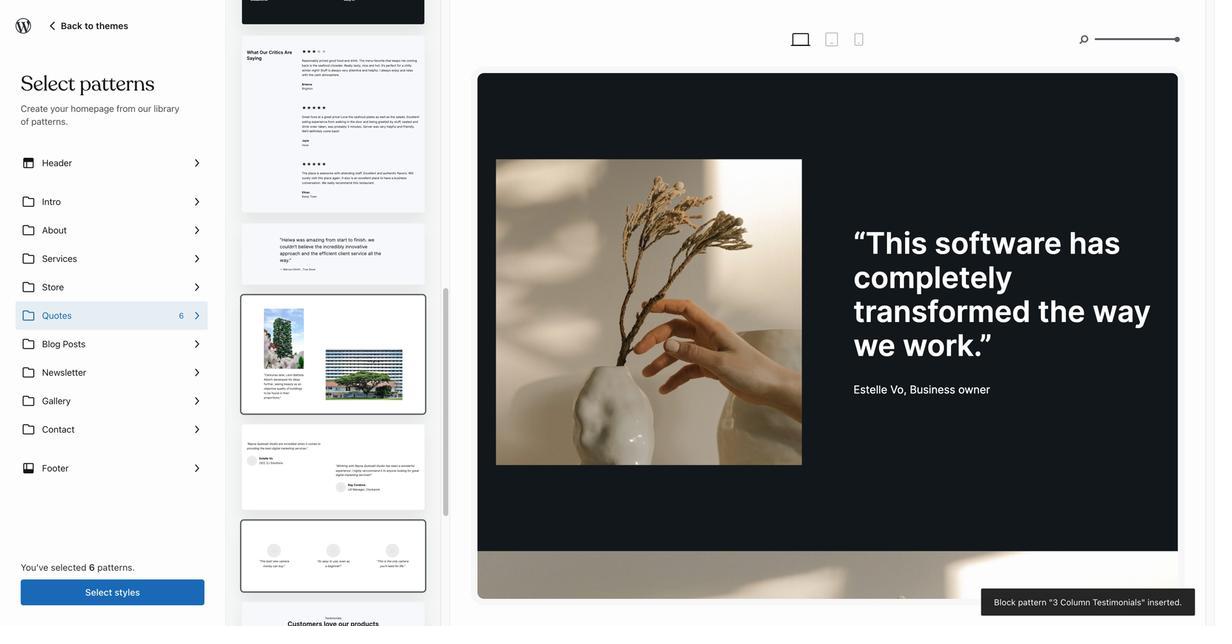 Task type: describe. For each thing, give the bounding box(es) containing it.
library
[[154, 103, 179, 114]]

styles
[[115, 587, 140, 598]]

header
[[42, 158, 72, 168]]

two column testimonials image
[[242, 425, 291, 447]]

services
[[42, 253, 77, 264]]

block
[[994, 597, 1016, 607]]

our
[[138, 103, 151, 114]]

block pattern "3 column testimonials" inserted.
[[994, 597, 1182, 607]]

you've selected 6 patterns.
[[21, 562, 135, 573]]

from
[[116, 103, 135, 114]]

to
[[85, 20, 93, 31]]

quotes image
[[242, 36, 291, 83]]

about
[[42, 225, 67, 236]]

of
[[21, 116, 29, 127]]

newsletter button
[[16, 359, 208, 387]]

inserted.
[[1148, 597, 1182, 607]]

list containing header
[[16, 149, 208, 483]]

services button
[[16, 245, 208, 273]]

selected
[[51, 562, 87, 573]]

6 inside "quotes" "list item"
[[179, 311, 184, 320]]

newsletter
[[42, 367, 86, 378]]

you've
[[21, 562, 48, 573]]

blog posts
[[42, 339, 85, 349]]

themes
[[96, 20, 128, 31]]

block pattern "3 column testimonials" inserted. button
[[981, 589, 1195, 616]]

pattern
[[1018, 597, 1047, 607]]

footer
[[42, 463, 69, 474]]

store button
[[16, 273, 208, 302]]

back to themes button
[[47, 17, 128, 33]]

gallery
[[42, 396, 71, 406]]

patterns. inside select patterns create your homepage from our library of patterns.
[[31, 116, 68, 127]]

create
[[21, 103, 48, 114]]

select for patterns
[[21, 71, 75, 97]]

your
[[50, 103, 68, 114]]

phone image
[[851, 32, 867, 47]]

select patterns create your homepage from our library of patterns.
[[21, 71, 179, 127]]

back
[[61, 20, 82, 31]]

two images and quote image
[[242, 296, 291, 327]]



Task type: vqa. For each thing, say whether or not it's contained in the screenshot.
3 COLUMN TESTIMONIALS image
yes



Task type: locate. For each thing, give the bounding box(es) containing it.
posts
[[63, 339, 85, 349]]

select inside select patterns create your homepage from our library of patterns.
[[21, 71, 75, 97]]

contact
[[42, 424, 75, 435]]

store
[[42, 282, 64, 292]]

6
[[179, 311, 184, 320], [89, 562, 95, 573]]

blog
[[42, 339, 60, 349]]

0 vertical spatial patterns.
[[31, 116, 68, 127]]

column
[[1061, 597, 1090, 607]]

patterns.
[[31, 116, 68, 127], [97, 562, 135, 573]]

1 vertical spatial select
[[85, 587, 112, 598]]

quotes list item
[[16, 302, 208, 330]]

blog posts button
[[16, 330, 208, 359]]

desktop image
[[789, 28, 812, 51]]

back to themes
[[61, 20, 128, 31]]

0 horizontal spatial patterns.
[[31, 116, 68, 127]]

select up your
[[21, 71, 75, 97]]

1 horizontal spatial 6
[[179, 311, 184, 320]]

patterns. down your
[[31, 116, 68, 127]]

two testimonials side by side image
[[242, 603, 291, 626]]

select inside button
[[85, 587, 112, 598]]

footer button
[[16, 454, 208, 483]]

quote image
[[242, 224, 291, 240]]

intro
[[42, 196, 61, 207]]

header button
[[16, 149, 208, 177]]

tablet image
[[824, 32, 840, 47]]

0 vertical spatial select
[[21, 71, 75, 97]]

select styles button
[[21, 580, 204, 606]]

1 vertical spatial patterns.
[[97, 562, 135, 573]]

intro button
[[16, 188, 208, 216]]

select for styles
[[85, 587, 112, 598]]

patterns. up select styles
[[97, 562, 135, 573]]

1 horizontal spatial select
[[85, 587, 112, 598]]

homepage
[[71, 103, 114, 114]]

1 horizontal spatial patterns.
[[97, 562, 135, 573]]

0 vertical spatial 6
[[179, 311, 184, 320]]

list
[[16, 149, 208, 483]]

quotes
[[42, 310, 72, 321]]

testimonials"
[[1093, 597, 1145, 607]]

select styles
[[85, 587, 140, 598]]

select
[[21, 71, 75, 97], [85, 587, 112, 598]]

1 vertical spatial 6
[[89, 562, 95, 573]]

gallery button
[[16, 387, 208, 415]]

3 column testimonials image
[[242, 522, 291, 540]]

select left styles
[[85, 587, 112, 598]]

contact button
[[16, 415, 208, 444]]

"3
[[1049, 597, 1058, 607]]

patterns
[[80, 71, 155, 97]]

about button
[[16, 216, 208, 245]]

0 horizontal spatial select
[[21, 71, 75, 97]]

0 horizontal spatial 6
[[89, 562, 95, 573]]



